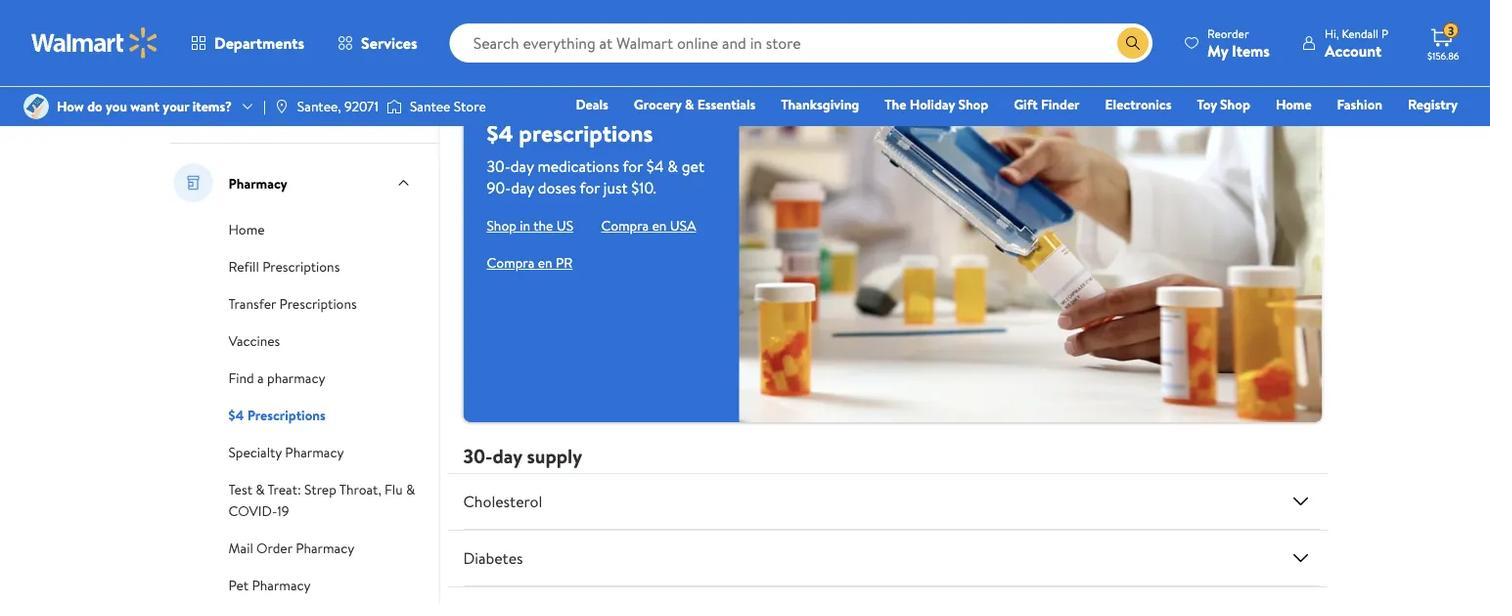 Task type: describe. For each thing, give the bounding box(es) containing it.
registry link
[[1400, 94, 1467, 115]]

pharmacy down order
[[252, 577, 311, 596]]

compra en pr link
[[487, 254, 573, 273]]

electronics link
[[1097, 94, 1181, 115]]

3
[[1449, 22, 1455, 39]]

compra en pr
[[487, 254, 573, 273]]

throat,
[[339, 481, 381, 500]]

transfer
[[229, 295, 276, 314]]

doses
[[538, 177, 576, 199]]

p
[[1382, 25, 1389, 42]]

refill prescriptions link
[[229, 255, 340, 277]]

kendall
[[1342, 25, 1379, 42]]

you
[[106, 97, 127, 116]]

mail
[[229, 539, 253, 558]]

hi, kendall p account
[[1325, 25, 1389, 61]]

walmart+
[[1400, 122, 1458, 141]]

get
[[682, 156, 705, 177]]

pharmacy up strep
[[285, 443, 344, 462]]

1 horizontal spatial home link
[[1267, 94, 1321, 115]]

finder
[[1041, 95, 1080, 114]]

& inside $4 prescriptions 30-day medications for $4 & get 90-day doses for just $10.
[[668, 156, 678, 177]]

services
[[361, 32, 418, 54]]

refill prescriptions
[[229, 257, 340, 277]]

mail order pharmacy
[[229, 539, 354, 558]]

treat:
[[268, 481, 301, 500]]

compra en usa
[[601, 216, 696, 235]]

& for test & treat: strep throat, flu & covid-19
[[256, 481, 265, 500]]

deals link
[[567, 94, 617, 115]]

do
[[87, 97, 102, 116]]

the
[[534, 216, 553, 235]]

specialty pharmacy link
[[229, 441, 344, 463]]

the
[[885, 95, 907, 114]]

wellness
[[242, 95, 308, 119]]

electronics
[[1106, 95, 1172, 114]]

health
[[170, 95, 221, 119]]

strep
[[305, 481, 337, 500]]

$4 for prescriptions
[[487, 116, 513, 149]]

$4 for prescriptions
[[229, 406, 244, 425]]

walmart+ link
[[1391, 121, 1467, 142]]

2 horizontal spatial $4
[[647, 156, 664, 177]]

toy shop link
[[1189, 94, 1260, 115]]

in
[[520, 216, 531, 235]]

santee store
[[410, 97, 486, 116]]

gift finder link
[[1005, 94, 1089, 115]]

en for pr
[[538, 254, 553, 273]]

toy
[[1197, 95, 1217, 114]]

supply
[[527, 442, 582, 470]]

 image for santee, 92071
[[274, 99, 290, 115]]

thanksgiving link
[[773, 94, 868, 115]]

grocery & essentials link
[[625, 94, 765, 115]]

transfer prescriptions
[[229, 295, 357, 314]]

92071
[[345, 97, 379, 116]]

30- inside $4 prescriptions 30-day medications for $4 & get 90-day doses for just $10.
[[487, 156, 511, 177]]

vaccines
[[229, 332, 280, 351]]

just
[[604, 177, 628, 199]]

pr
[[556, 254, 573, 273]]

how do you want your items?
[[57, 97, 232, 116]]

registry
[[1408, 95, 1458, 114]]

fashion link
[[1329, 94, 1392, 115]]

santee,
[[297, 97, 341, 116]]

|
[[263, 97, 266, 116]]

compra en usa link
[[601, 216, 696, 235]]

30-day supply
[[463, 442, 582, 470]]

pharmacy
[[267, 369, 325, 388]]

1 horizontal spatial for
[[623, 156, 643, 177]]

0 horizontal spatial for
[[580, 177, 600, 199]]

thanksgiving
[[781, 95, 860, 114]]

1 vertical spatial 30-
[[463, 442, 493, 470]]

diabetes
[[463, 548, 523, 570]]

& right flu
[[406, 481, 415, 500]]

one
[[1308, 122, 1338, 141]]

diabetes image
[[1290, 547, 1313, 571]]

find
[[229, 369, 254, 388]]

compra for compra en usa
[[601, 216, 649, 235]]

one debit link
[[1300, 121, 1383, 142]]

& for health & wellness
[[226, 95, 238, 119]]



Task type: vqa. For each thing, say whether or not it's contained in the screenshot.
Search search box
yes



Task type: locate. For each thing, give the bounding box(es) containing it.
en left pr
[[538, 254, 553, 273]]

services button
[[321, 20, 434, 67]]

& for grocery & essentials
[[685, 95, 694, 114]]

test
[[229, 481, 252, 500]]

$10.
[[632, 177, 656, 199]]

shop
[[959, 95, 989, 114], [1221, 95, 1251, 114], [487, 216, 517, 235]]

account
[[1325, 40, 1382, 61]]

30-
[[487, 156, 511, 177], [463, 442, 493, 470]]

 image
[[387, 97, 402, 116]]

1 vertical spatial compra
[[487, 254, 535, 273]]

shop in the us
[[487, 216, 574, 235]]

19
[[277, 502, 289, 521]]

shop right toy
[[1221, 95, 1251, 114]]

home up one
[[1276, 95, 1312, 114]]

essentials
[[698, 95, 756, 114]]

compra down just at the left top of page
[[601, 216, 649, 235]]

prescriptions for refill prescriptions
[[262, 257, 340, 277]]

1 horizontal spatial compra
[[601, 216, 649, 235]]

30- left "doses"
[[487, 156, 511, 177]]

& right grocery
[[685, 95, 694, 114]]

prescriptions
[[519, 116, 653, 149]]

0 vertical spatial home
[[1276, 95, 1312, 114]]

1 horizontal spatial $4
[[487, 116, 513, 149]]

cholesterol image
[[1290, 490, 1313, 514]]

$4 down find
[[229, 406, 244, 425]]

items
[[1232, 40, 1270, 61]]

test & treat: strep throat, flu & covid-19
[[229, 481, 415, 521]]

pharmacy right pharmacy image
[[229, 173, 288, 193]]

1 horizontal spatial home
[[1276, 95, 1312, 114]]

prescriptions up specialty pharmacy link
[[247, 406, 326, 425]]

for right medications
[[623, 156, 643, 177]]

0 horizontal spatial home link
[[229, 218, 265, 240]]

shop left the 'in'
[[487, 216, 517, 235]]

us
[[557, 216, 574, 235]]

refill
[[229, 257, 259, 277]]

$4 up 90-
[[487, 116, 513, 149]]

$4
[[487, 116, 513, 149], [647, 156, 664, 177], [229, 406, 244, 425]]

flu
[[385, 481, 403, 500]]

items?
[[193, 97, 232, 116]]

0 vertical spatial home link
[[1267, 94, 1321, 115]]

a
[[258, 369, 264, 388]]

walmart image
[[31, 27, 159, 59]]

1 vertical spatial $4
[[647, 156, 664, 177]]

1 vertical spatial home
[[229, 220, 265, 239]]

gift finder
[[1014, 95, 1080, 114]]

1 horizontal spatial en
[[652, 216, 667, 235]]

the holiday shop
[[885, 95, 989, 114]]

shop in the us link
[[487, 216, 574, 235]]

test & treat: strep throat, flu & covid-19 link
[[229, 479, 415, 522]]

$156.86
[[1428, 49, 1460, 62]]

0 vertical spatial $4
[[487, 116, 513, 149]]

& left get
[[668, 156, 678, 177]]

prescriptions for $4 prescriptions
[[247, 406, 326, 425]]

home link up one
[[1267, 94, 1321, 115]]

home link up refill
[[229, 218, 265, 240]]

gift
[[1014, 95, 1038, 114]]

your
[[163, 97, 189, 116]]

1 horizontal spatial shop
[[959, 95, 989, 114]]

0 horizontal spatial compra
[[487, 254, 535, 273]]

0 horizontal spatial home
[[229, 220, 265, 239]]

debit
[[1341, 122, 1375, 141]]

0 horizontal spatial en
[[538, 254, 553, 273]]

pharmacy image
[[174, 163, 213, 203]]

toy shop
[[1197, 95, 1251, 114]]

 image right the |
[[274, 99, 290, 115]]

Search search field
[[450, 23, 1153, 63]]

fashion
[[1338, 95, 1383, 114]]

mail order pharmacy link
[[229, 537, 354, 559]]

santee
[[410, 97, 451, 116]]

1 vertical spatial en
[[538, 254, 553, 273]]

0 horizontal spatial  image
[[23, 94, 49, 119]]

1 vertical spatial prescriptions
[[279, 295, 357, 314]]

1 horizontal spatial  image
[[274, 99, 290, 115]]

$4 prescriptions link
[[229, 404, 326, 426]]

en for usa
[[652, 216, 667, 235]]

order
[[257, 539, 292, 558]]

registry one debit
[[1308, 95, 1458, 141]]

health & wellness
[[170, 95, 308, 119]]

santee, 92071
[[297, 97, 379, 116]]

$4 prescriptions
[[229, 406, 326, 425]]

&
[[226, 95, 238, 119], [685, 95, 694, 114], [668, 156, 678, 177], [256, 481, 265, 500], [406, 481, 415, 500]]

1 vertical spatial home link
[[229, 218, 265, 240]]

home
[[1276, 95, 1312, 114], [229, 220, 265, 239]]

home up refill
[[229, 220, 265, 239]]

covid-
[[229, 502, 277, 521]]

0 horizontal spatial $4
[[229, 406, 244, 425]]

hi,
[[1325, 25, 1340, 42]]

deals
[[576, 95, 609, 114]]

compra down the 'in'
[[487, 254, 535, 273]]

& left the |
[[226, 95, 238, 119]]

store
[[454, 97, 486, 116]]

$4 left get
[[647, 156, 664, 177]]

transfer prescriptions link
[[229, 293, 357, 314]]

compra
[[601, 216, 649, 235], [487, 254, 535, 273]]

& right test
[[256, 481, 265, 500]]

reorder
[[1208, 25, 1249, 42]]

0 vertical spatial prescriptions
[[262, 257, 340, 277]]

grocery & essentials
[[634, 95, 756, 114]]

want
[[130, 97, 160, 116]]

pet pharmacy link
[[229, 575, 311, 596]]

2 vertical spatial prescriptions
[[247, 406, 326, 425]]

how
[[57, 97, 84, 116]]

en left usa
[[652, 216, 667, 235]]

compra for compra en pr
[[487, 254, 535, 273]]

 image left the 'how'
[[23, 94, 49, 119]]

90-
[[487, 177, 511, 199]]

30- up cholesterol
[[463, 442, 493, 470]]

shop inside "link"
[[1221, 95, 1251, 114]]

Walmart Site-Wide search field
[[450, 23, 1153, 63]]

usa
[[670, 216, 696, 235]]

departments button
[[174, 20, 321, 67]]

departments
[[214, 32, 304, 54]]

prescriptions down refill prescriptions
[[279, 295, 357, 314]]

 image for how do you want your items?
[[23, 94, 49, 119]]

my
[[1208, 40, 1229, 61]]

for
[[623, 156, 643, 177], [580, 177, 600, 199]]

prescriptions for transfer prescriptions
[[279, 295, 357, 314]]

prescriptions up transfer prescriptions link
[[262, 257, 340, 277]]

0 horizontal spatial shop
[[487, 216, 517, 235]]

2 horizontal spatial shop
[[1221, 95, 1251, 114]]

reorder my items
[[1208, 25, 1270, 61]]

specialty
[[229, 443, 282, 462]]

$4 prescriptions 30-day medications for $4 & get 90-day doses for just $10.
[[487, 116, 705, 199]]

2 vertical spatial $4
[[229, 406, 244, 425]]

0 vertical spatial compra
[[601, 216, 649, 235]]

0 vertical spatial 30-
[[487, 156, 511, 177]]

home link
[[1267, 94, 1321, 115], [229, 218, 265, 240]]

the holiday shop link
[[876, 94, 998, 115]]

shop right holiday
[[959, 95, 989, 114]]

pharmacy
[[229, 173, 288, 193], [285, 443, 344, 462], [296, 539, 354, 558], [252, 577, 311, 596]]

search icon image
[[1126, 35, 1141, 51]]

pet
[[229, 577, 249, 596]]

holiday
[[910, 95, 955, 114]]

prescriptions
[[262, 257, 340, 277], [279, 295, 357, 314], [247, 406, 326, 425]]

pharmacy down test & treat: strep throat, flu & covid-19
[[296, 539, 354, 558]]

 image
[[23, 94, 49, 119], [274, 99, 290, 115]]

specialty pharmacy
[[229, 443, 344, 462]]

0 vertical spatial en
[[652, 216, 667, 235]]

pet pharmacy
[[229, 577, 311, 596]]

grocery
[[634, 95, 682, 114]]

cholesterol
[[463, 491, 543, 513]]

for left just at the left top of page
[[580, 177, 600, 199]]



